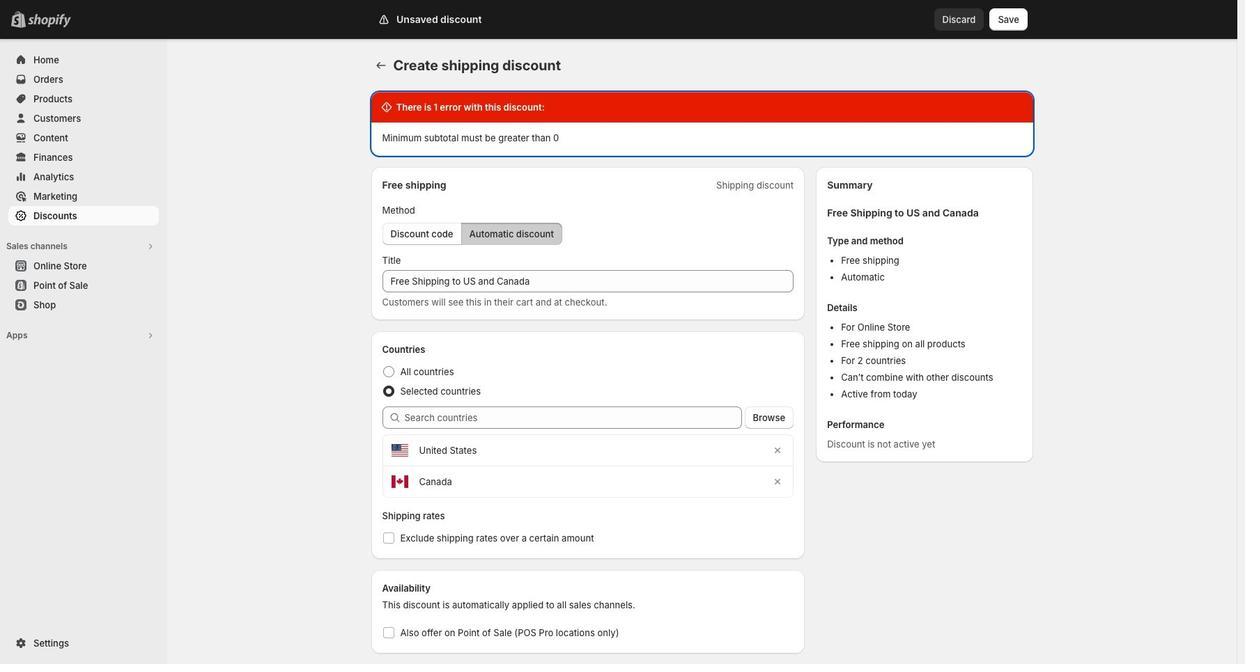 Task type: locate. For each thing, give the bounding box(es) containing it.
None text field
[[382, 270, 794, 293]]



Task type: vqa. For each thing, say whether or not it's contained in the screenshot.
text field
yes



Task type: describe. For each thing, give the bounding box(es) containing it.
shopify image
[[28, 14, 71, 28]]

Search countries text field
[[405, 407, 742, 429]]



